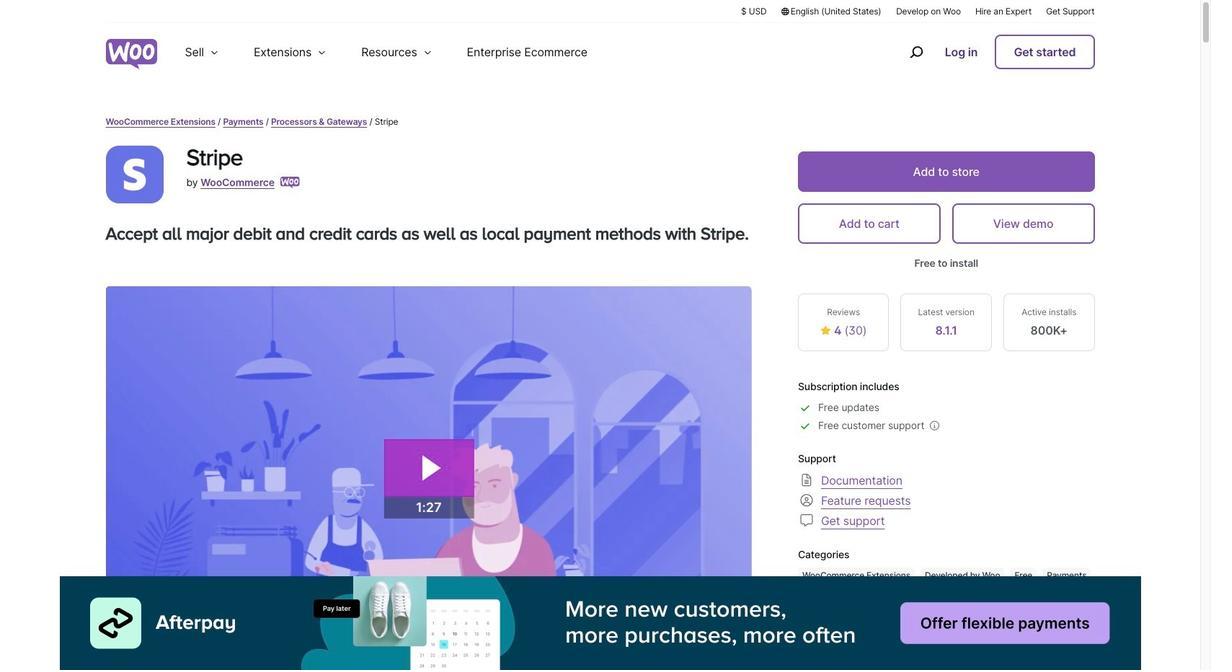 Task type: vqa. For each thing, say whether or not it's contained in the screenshot.
Open account menu image
no



Task type: locate. For each thing, give the bounding box(es) containing it.
message image
[[798, 512, 816, 529]]

product icon image
[[106, 146, 163, 203]]

search image
[[905, 40, 928, 63]]

breadcrumb element
[[106, 115, 1095, 128]]

circle user image
[[798, 492, 816, 509]]

circle info image
[[854, 623, 868, 638]]



Task type: describe. For each thing, give the bounding box(es) containing it.
service navigation menu element
[[879, 28, 1095, 75]]

developed by woocommerce image
[[280, 177, 300, 188]]

file lines image
[[798, 471, 816, 489]]



